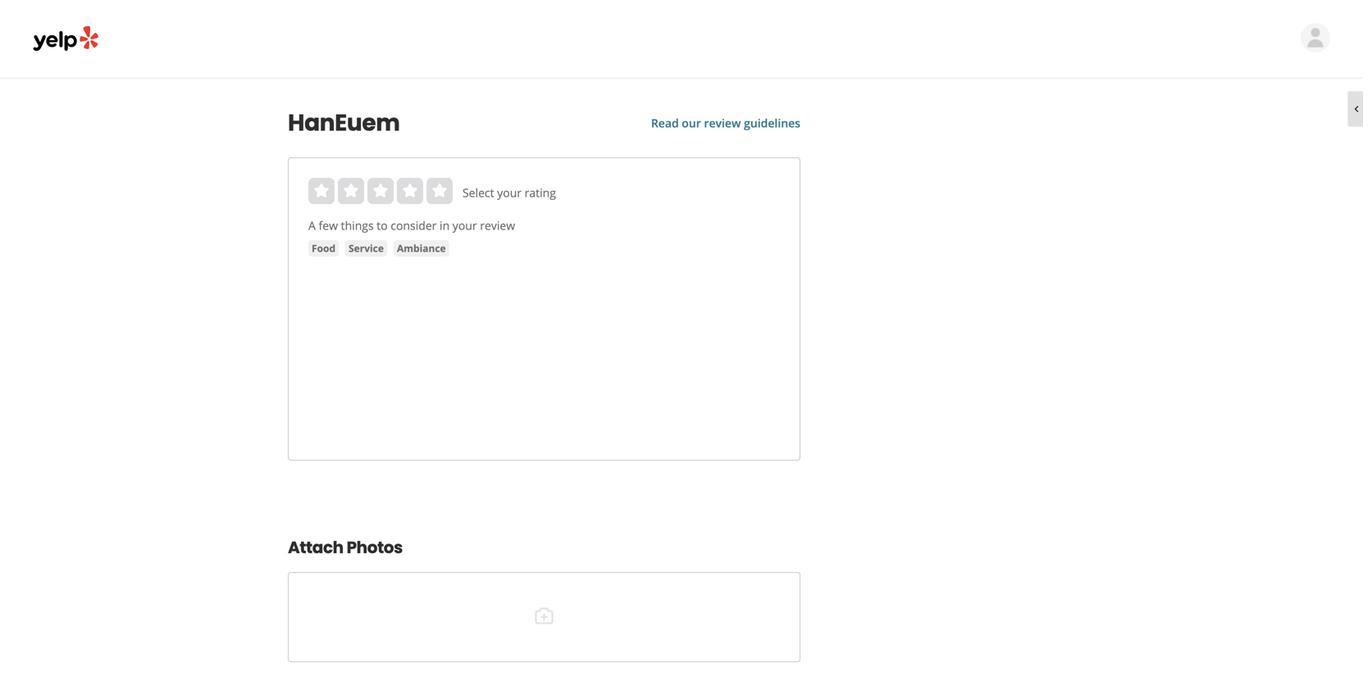 Task type: vqa. For each thing, say whether or not it's contained in the screenshot.
Consider at the top left
yes



Task type: describe. For each thing, give the bounding box(es) containing it.
0 vertical spatial review
[[704, 115, 741, 131]]

read our review guidelines link
[[651, 115, 801, 131]]

our
[[682, 115, 701, 131]]

mateo r. image
[[1302, 23, 1331, 53]]

read our review guidelines
[[651, 115, 801, 131]]

things
[[341, 218, 374, 233]]

rating
[[525, 185, 556, 201]]

read
[[651, 115, 679, 131]]

ambiance
[[397, 242, 446, 255]]

to
[[377, 218, 388, 233]]

a few things to consider in your review
[[309, 218, 515, 233]]

few
[[319, 218, 338, 233]]

0 vertical spatial your
[[497, 185, 522, 201]]

attach photos image
[[535, 607, 554, 627]]

guidelines
[[744, 115, 801, 131]]

select your rating
[[463, 185, 556, 201]]



Task type: locate. For each thing, give the bounding box(es) containing it.
select
[[463, 185, 494, 201]]

in
[[440, 218, 450, 233]]

1 horizontal spatial your
[[497, 185, 522, 201]]

review down select your rating
[[480, 218, 515, 233]]

consider
[[391, 218, 437, 233]]

rating element
[[309, 178, 453, 204]]

haneuem
[[288, 107, 400, 139]]

1 vertical spatial review
[[480, 218, 515, 233]]

photos
[[347, 537, 403, 560]]

review
[[704, 115, 741, 131], [480, 218, 515, 233]]

1 vertical spatial your
[[453, 218, 477, 233]]

your
[[497, 185, 522, 201], [453, 218, 477, 233]]

0 horizontal spatial review
[[480, 218, 515, 233]]

a
[[309, 218, 316, 233]]

your left rating
[[497, 185, 522, 201]]

attach photos
[[288, 537, 403, 560]]

haneuem link
[[288, 107, 612, 139]]

service
[[349, 242, 384, 255]]

open sidebar icon image
[[1351, 103, 1364, 116], [1351, 103, 1364, 116]]

1 horizontal spatial review
[[704, 115, 741, 131]]

food
[[312, 242, 336, 255]]

0 horizontal spatial your
[[453, 218, 477, 233]]

None radio
[[368, 178, 394, 204], [397, 178, 423, 204], [368, 178, 394, 204], [397, 178, 423, 204]]

attach
[[288, 537, 344, 560]]

review right our
[[704, 115, 741, 131]]

your right the in
[[453, 218, 477, 233]]

None radio
[[309, 178, 335, 204], [338, 178, 364, 204], [427, 178, 453, 204], [309, 178, 335, 204], [338, 178, 364, 204], [427, 178, 453, 204]]



